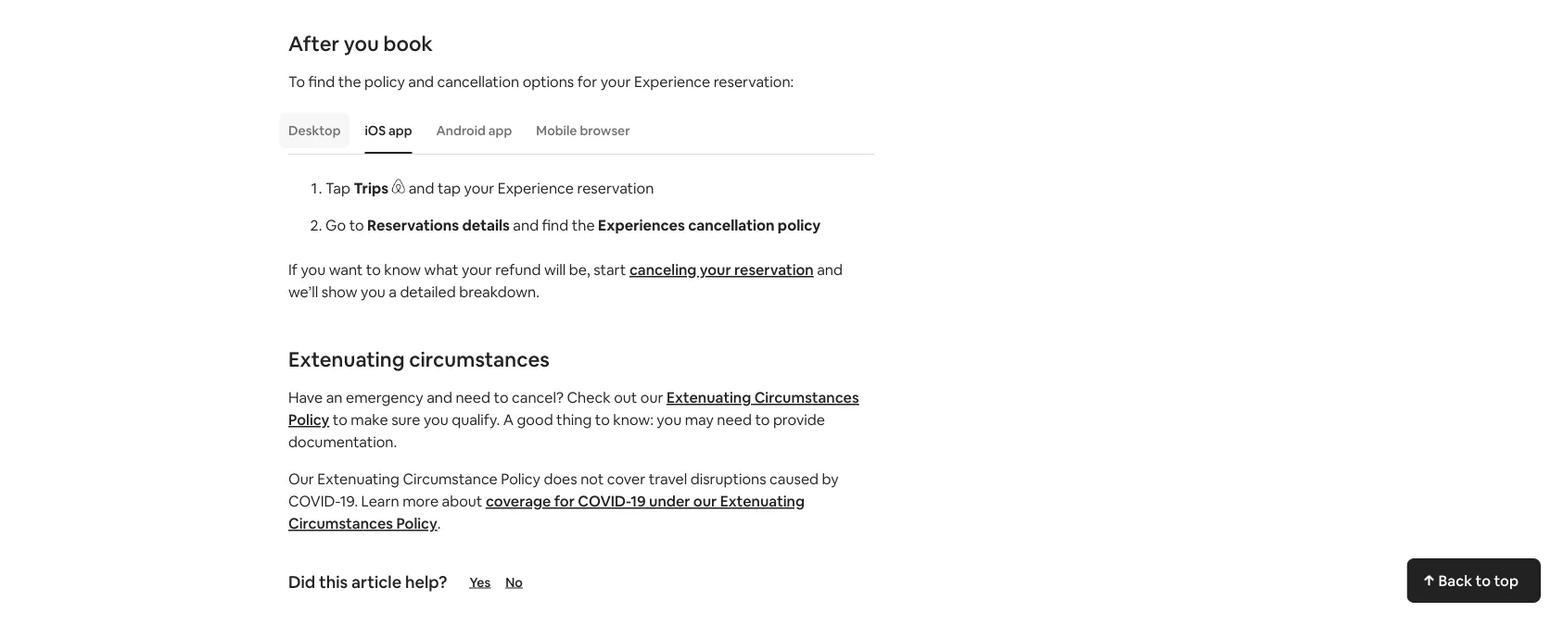 Task type: vqa. For each thing, say whether or not it's contained in the screenshot.


Task type: describe. For each thing, give the bounding box(es) containing it.
cancel?
[[512, 388, 564, 407]]

show
[[321, 283, 357, 302]]

have
[[288, 388, 323, 407]]

tap
[[438, 179, 461, 198]]

did
[[288, 572, 315, 593]]

desktop
[[288, 122, 341, 139]]

0 horizontal spatial experience
[[498, 179, 574, 198]]

start
[[594, 261, 626, 280]]

to make sure you qualify. a good thing to know: you may need to provide documentation.
[[288, 411, 825, 452]]

to inside button
[[1476, 572, 1491, 591]]

0 vertical spatial cancellation
[[437, 72, 519, 91]]

your right the canceling
[[700, 261, 731, 280]]

trips
[[354, 179, 389, 198]]

extenuating circumstances policy link
[[288, 388, 859, 430]]

reservation:
[[714, 72, 794, 91]]

want
[[329, 261, 363, 280]]

extenuating inside coverage for covid-19 under our extenuating circumstances policy
[[720, 492, 805, 511]]

detailed
[[400, 283, 456, 302]]

documentation.
[[288, 433, 397, 452]]

19
[[631, 492, 646, 511]]

details
[[462, 216, 510, 235]]

by
[[822, 470, 839, 489]]

if
[[288, 261, 298, 280]]

know
[[384, 261, 421, 280]]

to
[[288, 72, 305, 91]]

know:
[[613, 411, 654, 430]]

desktop button
[[279, 113, 350, 148]]

ios
[[365, 122, 386, 139]]

article
[[351, 572, 402, 593]]

will
[[544, 261, 566, 280]]

this
[[319, 572, 348, 593]]

to left provide
[[755, 411, 770, 430]]

canceling
[[629, 261, 697, 280]]

provide
[[773, 411, 825, 430]]

for inside coverage for covid-19 under our extenuating circumstances policy
[[554, 492, 575, 511]]

experiences
[[598, 216, 685, 235]]

0 vertical spatial find
[[308, 72, 335, 91]]

circumstance
[[403, 470, 498, 489]]

and inside and we'll show you a detailed breakdown.
[[817, 261, 843, 280]]

thing
[[556, 411, 592, 430]]

0 vertical spatial need
[[456, 388, 490, 407]]

may
[[685, 411, 714, 430]]

good
[[517, 411, 553, 430]]

your up browser
[[600, 72, 631, 91]]

circumstances
[[409, 347, 550, 373]]

check
[[567, 388, 611, 407]]

to up documentation. on the left
[[333, 411, 347, 430]]

extenuating inside extenuating circumstances policy
[[667, 388, 751, 407]]

tab list containing desktop
[[279, 108, 874, 154]]

app for ios app
[[389, 122, 412, 139]]

1 vertical spatial policy
[[778, 216, 821, 235]]

a
[[503, 411, 514, 430]]

0 horizontal spatial the
[[338, 72, 361, 91]]

learn
[[361, 492, 399, 511]]

your up "breakdown."
[[462, 261, 492, 280]]

emergency
[[346, 388, 423, 407]]

1 horizontal spatial cancellation
[[688, 216, 775, 235]]

app for android app
[[488, 122, 512, 139]]

back
[[1438, 572, 1472, 591]]

coverage for covid-19 under our extenuating circumstances policy
[[288, 492, 805, 534]]

you right sure
[[424, 411, 448, 430]]

you right if
[[301, 261, 326, 280]]

does
[[544, 470, 577, 489]]

policy inside extenuating circumstances policy
[[288, 411, 329, 430]]

reservations
[[367, 216, 459, 235]]

extenuating circumstances policy
[[288, 388, 859, 430]]

extenuating inside our extenuating circumstance policy does not cover travel disruptions caused by covid-19. learn more about
[[317, 470, 399, 489]]

have an emergency and need to cancel? check out our
[[288, 388, 667, 407]]

0 vertical spatial policy
[[364, 72, 405, 91]]

ios app
[[365, 122, 412, 139]]

our
[[288, 470, 314, 489]]

caused
[[770, 470, 819, 489]]

travel
[[649, 470, 687, 489]]

under
[[649, 492, 690, 511]]

mobile browser
[[536, 122, 630, 139]]

1 horizontal spatial the
[[572, 216, 595, 235]]

yes button
[[470, 574, 491, 591]]

android
[[436, 122, 486, 139]]

and we'll show you a detailed breakdown.
[[288, 261, 843, 302]]

disruptions
[[690, 470, 766, 489]]

coverage
[[486, 492, 551, 511]]

book
[[383, 30, 433, 57]]

we'll
[[288, 283, 318, 302]]

about
[[442, 492, 482, 511]]

if you want to know what your refund will be, start canceling your reservation
[[288, 261, 814, 280]]



Task type: locate. For each thing, give the bounding box(es) containing it.
extenuating up may
[[667, 388, 751, 407]]

our inside coverage for covid-19 under our extenuating circumstances policy
[[693, 492, 717, 511]]

need inside to make sure you qualify. a good thing to know: you may need to provide documentation.
[[717, 411, 752, 430]]

need right may
[[717, 411, 752, 430]]

1 vertical spatial cancellation
[[688, 216, 775, 235]]

policy down have
[[288, 411, 329, 430]]

a
[[389, 283, 397, 302]]

circumstances
[[754, 388, 859, 407], [288, 515, 393, 534]]

0 vertical spatial experience
[[634, 72, 710, 91]]

2 app from the left
[[488, 122, 512, 139]]

experience
[[634, 72, 710, 91], [498, 179, 574, 198]]

no
[[505, 574, 523, 591]]

policy inside our extenuating circumstance policy does not cover travel disruptions caused by covid-19. learn more about
[[501, 470, 540, 489]]

extenuating
[[288, 347, 405, 373], [667, 388, 751, 407], [317, 470, 399, 489], [720, 492, 805, 511]]

0 vertical spatial reservation
[[577, 179, 654, 198]]

go
[[325, 216, 346, 235]]

0 horizontal spatial need
[[456, 388, 490, 407]]

for
[[577, 72, 597, 91], [554, 492, 575, 511]]

your right tap
[[464, 179, 494, 198]]

cancellation up canceling your reservation link
[[688, 216, 775, 235]]

0 horizontal spatial circumstances
[[288, 515, 393, 534]]

qualify.
[[452, 411, 500, 430]]

.
[[437, 515, 441, 534]]

1 vertical spatial policy
[[501, 470, 540, 489]]

policy
[[288, 411, 329, 430], [501, 470, 540, 489], [396, 515, 437, 534]]

app right ios
[[389, 122, 412, 139]]

you
[[344, 30, 379, 57], [301, 261, 326, 280], [361, 283, 385, 302], [424, 411, 448, 430], [657, 411, 682, 430]]

the up the be,
[[572, 216, 595, 235]]

app
[[389, 122, 412, 139], [488, 122, 512, 139]]

1 horizontal spatial find
[[542, 216, 569, 235]]

policy up coverage
[[501, 470, 540, 489]]

more
[[403, 492, 439, 511]]

after
[[288, 30, 339, 57]]

our extenuating circumstance policy does not cover travel disruptions caused by covid-19. learn more about
[[288, 470, 839, 511]]

0 horizontal spatial our
[[640, 388, 663, 407]]

to down check
[[595, 411, 610, 430]]

the
[[338, 72, 361, 91], [572, 216, 595, 235]]

go to reservations details and find the experiences cancellation policy
[[325, 216, 821, 235]]

to find the policy and cancellation options for your experience reservation:
[[288, 72, 794, 91]]

1 vertical spatial for
[[554, 492, 575, 511]]

cancellation up android app
[[437, 72, 519, 91]]

canceling your reservation link
[[629, 261, 814, 280]]

0 horizontal spatial for
[[554, 492, 575, 511]]

yes
[[470, 574, 491, 591]]

to right want
[[366, 261, 381, 280]]

1 app from the left
[[389, 122, 412, 139]]

0 vertical spatial for
[[577, 72, 597, 91]]

you left a
[[361, 283, 385, 302]]

and tap your experience reservation
[[405, 179, 654, 198]]

make
[[351, 411, 388, 430]]

1 horizontal spatial for
[[577, 72, 597, 91]]

2 vertical spatial policy
[[396, 515, 437, 534]]

0 vertical spatial the
[[338, 72, 361, 91]]

browser
[[580, 122, 630, 139]]

cover
[[607, 470, 645, 489]]

covid- inside coverage for covid-19 under our extenuating circumstances policy
[[578, 492, 631, 511]]

1 vertical spatial need
[[717, 411, 752, 430]]

back to top
[[1438, 572, 1519, 591]]

tab list
[[279, 108, 874, 154]]

0 horizontal spatial reservation
[[577, 179, 654, 198]]

0 vertical spatial our
[[640, 388, 663, 407]]

find
[[308, 72, 335, 91], [542, 216, 569, 235]]

the down after you book
[[338, 72, 361, 91]]

policy down book
[[364, 72, 405, 91]]

no button
[[505, 574, 559, 591]]

to up a
[[494, 388, 509, 407]]

1 horizontal spatial circumstances
[[754, 388, 859, 407]]

experience left reservation: on the top of page
[[634, 72, 710, 91]]

our
[[640, 388, 663, 407], [693, 492, 717, 511]]

you left book
[[344, 30, 379, 57]]

2 horizontal spatial policy
[[501, 470, 540, 489]]

1 horizontal spatial covid-
[[578, 492, 631, 511]]

not
[[581, 470, 604, 489]]

to left the top
[[1476, 572, 1491, 591]]

0 horizontal spatial policy
[[288, 411, 329, 430]]

reservation
[[577, 179, 654, 198], [734, 261, 814, 280]]

find right to
[[308, 72, 335, 91]]

1 vertical spatial find
[[542, 216, 569, 235]]

circumstances inside extenuating circumstances policy
[[754, 388, 859, 407]]

1 horizontal spatial app
[[488, 122, 512, 139]]

1 covid- from the left
[[288, 492, 340, 511]]

1 vertical spatial reservation
[[734, 261, 814, 280]]

2 covid- from the left
[[578, 492, 631, 511]]

for down does
[[554, 492, 575, 511]]

0 vertical spatial circumstances
[[754, 388, 859, 407]]

covid-
[[288, 492, 340, 511], [578, 492, 631, 511]]

out
[[614, 388, 637, 407]]

0 horizontal spatial covid-
[[288, 492, 340, 511]]

need up 'qualify.'
[[456, 388, 490, 407]]

android app
[[436, 122, 512, 139]]

1 horizontal spatial our
[[693, 492, 717, 511]]

19.
[[340, 492, 358, 511]]

for right options
[[577, 72, 597, 91]]

did this article help?
[[288, 572, 447, 593]]

your
[[600, 72, 631, 91], [464, 179, 494, 198], [462, 261, 492, 280], [700, 261, 731, 280]]

0 horizontal spatial policy
[[364, 72, 405, 91]]

cancellation
[[437, 72, 519, 91], [688, 216, 775, 235]]

1 horizontal spatial policy
[[778, 216, 821, 235]]

and
[[408, 72, 434, 91], [409, 179, 434, 198], [513, 216, 539, 235], [817, 261, 843, 280], [427, 388, 452, 407]]

find up "will"
[[542, 216, 569, 235]]

extenuating down caused
[[720, 492, 805, 511]]

be,
[[569, 261, 590, 280]]

what
[[424, 261, 458, 280]]

circumstances inside coverage for covid-19 under our extenuating circumstances policy
[[288, 515, 393, 534]]

circumstances down 19.
[[288, 515, 393, 534]]

1 horizontal spatial policy
[[396, 515, 437, 534]]

our down disruptions
[[693, 492, 717, 511]]

app right android on the top of page
[[488, 122, 512, 139]]

0 vertical spatial policy
[[288, 411, 329, 430]]

android app button
[[427, 113, 521, 148]]

need
[[456, 388, 490, 407], [717, 411, 752, 430]]

to right go
[[349, 216, 364, 235]]

mobile
[[536, 122, 577, 139]]

refund
[[495, 261, 541, 280]]

policy inside coverage for covid-19 under our extenuating circumstances policy
[[396, 515, 437, 534]]

1 vertical spatial the
[[572, 216, 595, 235]]

extenuating up 19.
[[317, 470, 399, 489]]

you left may
[[657, 411, 682, 430]]

1 vertical spatial experience
[[498, 179, 574, 198]]

you inside and we'll show you a detailed breakdown.
[[361, 283, 385, 302]]

1 horizontal spatial need
[[717, 411, 752, 430]]

mobile browser button
[[527, 113, 639, 148]]

our right out
[[640, 388, 663, 407]]

covid- inside our extenuating circumstance policy does not cover travel disruptions caused by covid-19. learn more about
[[288, 492, 340, 511]]

extenuating up an
[[288, 347, 405, 373]]

an
[[326, 388, 343, 407]]

covid- down our at the left
[[288, 492, 340, 511]]

covid- down not
[[578, 492, 631, 511]]

after you book
[[288, 30, 433, 57]]

sure
[[391, 411, 420, 430]]

1 horizontal spatial reservation
[[734, 261, 814, 280]]

back to top button
[[1407, 559, 1541, 604]]

1 horizontal spatial experience
[[634, 72, 710, 91]]

extenuating circumstances
[[288, 347, 550, 373]]

0 horizontal spatial find
[[308, 72, 335, 91]]

experience up go to reservations details and find the experiences cancellation policy
[[498, 179, 574, 198]]

breakdown.
[[459, 283, 539, 302]]

tap
[[325, 179, 350, 198]]

policy down the more
[[396, 515, 437, 534]]

help?
[[405, 572, 447, 593]]

0 horizontal spatial app
[[389, 122, 412, 139]]

circumstances up provide
[[754, 388, 859, 407]]

1 vertical spatial our
[[693, 492, 717, 511]]

0 horizontal spatial cancellation
[[437, 72, 519, 91]]

ios app button
[[356, 113, 421, 148]]

1 vertical spatial circumstances
[[288, 515, 393, 534]]

policy up canceling your reservation link
[[778, 216, 821, 235]]

coverage for covid-19 under our extenuating circumstances policy link
[[288, 492, 805, 534]]

top
[[1494, 572, 1519, 591]]

tap trips
[[325, 179, 389, 198]]



